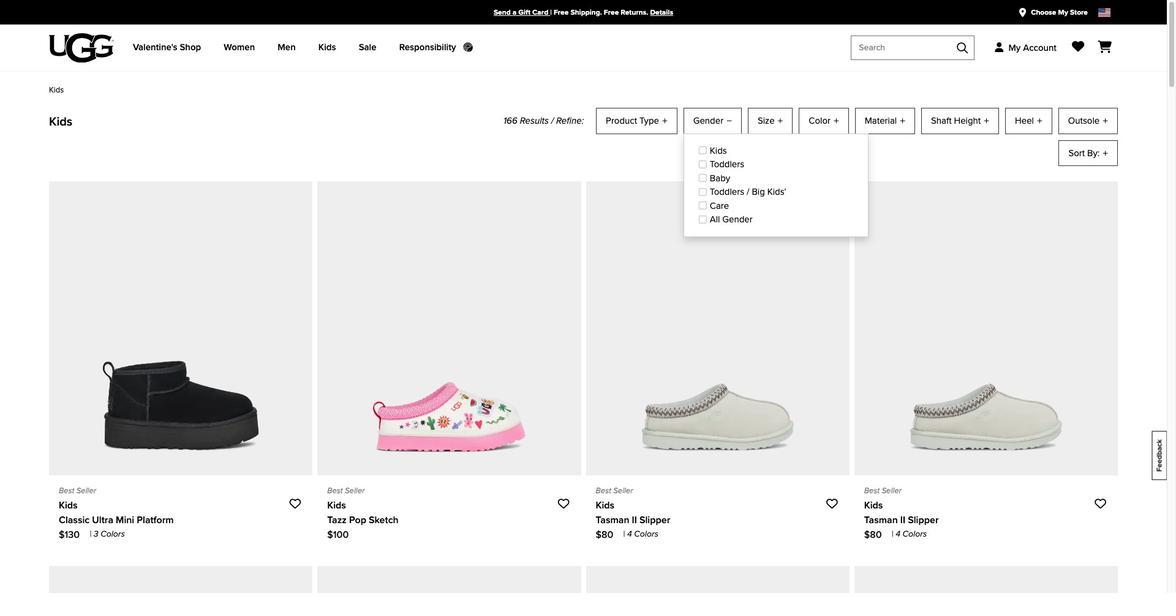 Task type: vqa. For each thing, say whether or not it's contained in the screenshot.
SHAFT HEIGHT at the right top of page
yes



Task type: locate. For each thing, give the bounding box(es) containing it.
kids tasman ii slipper for third wishlist image from left the tasman ii slipper image
[[865, 499, 939, 527]]

square image inside toddlers / big kids' link
[[699, 187, 707, 197]]

166
[[504, 114, 518, 128]]

kids inside kids tazz pop sketch
[[327, 499, 346, 513]]

1 horizontal spatial /
[[747, 185, 750, 199]]

seller for classic ultra mini platform image
[[76, 485, 96, 496]]

gender left size
[[694, 114, 724, 128]]

valentine's
[[133, 41, 178, 54]]

kids'
[[768, 185, 787, 199]]

choose my store
[[1032, 7, 1089, 18]]

1 vertical spatial gender
[[723, 213, 753, 226]]

details link
[[651, 7, 674, 18]]

best seller for second wishlist image from right the tasman ii slipper image
[[596, 485, 634, 496]]

seller
[[76, 485, 96, 496], [345, 485, 365, 496], [614, 485, 634, 496], [882, 485, 902, 496]]

tazz
[[327, 513, 347, 527]]

1 tasman ii slipper image from the left
[[586, 181, 850, 476]]

free
[[554, 7, 569, 18], [604, 7, 619, 18]]

2 | 4 colors from the left
[[892, 528, 928, 541]]

shop
[[180, 41, 201, 54]]

colors for third wishlist image from left the tasman ii slipper image
[[903, 528, 928, 541]]

| for third wishlist image from left
[[892, 528, 894, 541]]

2 free from the left
[[604, 7, 619, 18]]

1 horizontal spatial $80
[[865, 528, 882, 542]]

/ left refine:
[[552, 114, 554, 128]]

1 colors from the left
[[101, 528, 125, 541]]

1 horizontal spatial | 4 colors
[[892, 528, 928, 541]]

1 horizontal spatial slipper
[[909, 513, 939, 527]]

my
[[1059, 7, 1069, 18], [1009, 41, 1021, 54]]

1 vertical spatial /
[[747, 185, 750, 199]]

5 square image from the top
[[699, 215, 707, 224]]

/
[[552, 114, 554, 128], [747, 185, 750, 199]]

heart image
[[1073, 40, 1085, 53]]

send a gift card link
[[494, 7, 551, 18]]

3 colors from the left
[[903, 528, 928, 541]]

care
[[710, 199, 730, 212]]

2 horizontal spatial wishlist image
[[1093, 499, 1109, 510]]

| free shipping. free returns. link
[[551, 7, 651, 18]]

1 seller from the left
[[76, 485, 96, 496]]

height
[[955, 114, 981, 128]]

1 vertical spatial kids link
[[699, 144, 854, 158]]

toddlers inside toddlers / big kids' link
[[710, 185, 745, 199]]

2 4 from the left
[[896, 528, 901, 541]]

|
[[551, 7, 552, 18], [90, 528, 91, 541], [624, 528, 625, 541], [892, 528, 894, 541]]

my account
[[1009, 41, 1057, 54]]

1 horizontal spatial tasman
[[865, 513, 898, 527]]

1 toddlers from the top
[[710, 158, 745, 171]]

card
[[533, 7, 549, 18]]

1 horizontal spatial free
[[604, 7, 619, 18]]

toddlers link
[[699, 158, 854, 171]]

0 horizontal spatial 4
[[628, 528, 632, 541]]

0 horizontal spatial slipper
[[640, 513, 671, 527]]

2 slipper from the left
[[909, 513, 939, 527]]

2 colors from the left
[[635, 528, 659, 541]]

1 horizontal spatial ii
[[901, 513, 906, 527]]

0 horizontal spatial tasman ii slipper image
[[586, 181, 850, 476]]

1 best from the left
[[59, 485, 74, 496]]

size
[[758, 114, 775, 128]]

0 horizontal spatial kids tasman ii slipper
[[596, 499, 671, 527]]

kids
[[319, 41, 336, 54], [49, 84, 64, 95], [49, 112, 73, 131], [710, 144, 727, 157], [59, 499, 78, 513], [327, 499, 346, 513], [596, 499, 615, 513], [865, 499, 883, 513]]

kids inside kids classic ultra mini platform
[[59, 499, 78, 513]]

2 toddlers from the top
[[710, 185, 745, 199]]

best for second wishlist image from right the tasman ii slipper image
[[596, 485, 612, 496]]

best seller for classic ultra mini platform image
[[59, 485, 96, 496]]

2 best seller from the left
[[327, 485, 365, 496]]

square image inside the baby link
[[699, 174, 707, 183]]

seller for second wishlist image from right the tasman ii slipper image
[[614, 485, 634, 496]]

best for tazz pop sketch image
[[327, 485, 343, 496]]

feedback button
[[1150, 431, 1171, 480]]

size link
[[758, 114, 784, 128]]

1 free from the left
[[554, 7, 569, 18]]

best seller for tazz pop sketch image
[[327, 485, 365, 496]]

shaft height
[[932, 114, 981, 128]]

$100
[[327, 528, 349, 542]]

tasman
[[596, 513, 630, 527], [865, 513, 898, 527]]

1 slipper from the left
[[640, 513, 671, 527]]

kids classic ultra mini platform
[[59, 499, 174, 527]]

2 ii from the left
[[901, 513, 906, 527]]

tasman ii slipper image for third wishlist image from left
[[855, 181, 1119, 476]]

2 tasman from the left
[[865, 513, 898, 527]]

1 $80 from the left
[[596, 528, 614, 542]]

shaft height link
[[932, 114, 990, 128]]

sale
[[359, 41, 377, 54]]

color
[[809, 114, 831, 128]]

4 best seller from the left
[[865, 485, 902, 496]]

toddlers / big kids'
[[710, 185, 787, 199]]

3 square image from the top
[[699, 174, 707, 183]]

1 vertical spatial toddlers
[[710, 185, 745, 199]]

2 tasman ii slipper image from the left
[[855, 181, 1119, 476]]

1 square image from the top
[[699, 146, 707, 155]]

1 horizontal spatial wishlist image
[[825, 499, 840, 510]]

0 horizontal spatial tasman
[[596, 513, 630, 527]]

best
[[59, 485, 74, 496], [327, 485, 343, 496], [596, 485, 612, 496], [865, 485, 880, 496]]

1 horizontal spatial kids tasman ii slipper
[[865, 499, 939, 527]]

3 best from the left
[[596, 485, 612, 496]]

2 kids tasman ii slipper from the left
[[865, 499, 939, 527]]

user image
[[996, 42, 1004, 52]]

results
[[520, 114, 549, 128]]

4
[[628, 528, 632, 541], [896, 528, 901, 541]]

valentine's shop button
[[124, 25, 215, 71]]

slipper
[[640, 513, 671, 527], [909, 513, 939, 527]]

responsibility
[[399, 41, 456, 54]]

ii for second wishlist image from right the tasman ii slipper image
[[632, 513, 637, 527]]

neumel ii boot image
[[586, 567, 850, 593]]

kids link
[[49, 84, 64, 96], [699, 144, 854, 158]]

ii
[[632, 513, 637, 527], [901, 513, 906, 527]]

4 square image from the top
[[699, 187, 707, 197]]

outsole link
[[1069, 114, 1109, 128]]

women
[[224, 41, 255, 54]]

1 horizontal spatial colors
[[635, 528, 659, 541]]

care link
[[699, 199, 854, 213]]

0 horizontal spatial colors
[[101, 528, 125, 541]]

0 vertical spatial /
[[552, 114, 554, 128]]

account
[[1024, 41, 1057, 54]]

free left returns.
[[604, 7, 619, 18]]

best seller
[[59, 485, 96, 496], [327, 485, 365, 496], [596, 485, 634, 496], [865, 485, 902, 496]]

cookie consent banner dialog
[[0, 539, 1168, 593]]

men
[[278, 41, 296, 54]]

menu
[[124, 25, 487, 71]]

1 horizontal spatial kids link
[[699, 144, 854, 158]]

1 horizontal spatial tasman ii slipper image
[[855, 181, 1119, 476]]

women button
[[215, 25, 269, 71]]

0 vertical spatial kids link
[[49, 84, 64, 96]]

1 ii from the left
[[632, 513, 637, 527]]

slipper for third wishlist image from left the tasman ii slipper image
[[909, 513, 939, 527]]

heel
[[1016, 114, 1035, 128]]

ultra
[[92, 513, 113, 527]]

toddlers / big kids' link
[[699, 185, 854, 199]]

best seller for third wishlist image from left the tasman ii slipper image
[[865, 485, 902, 496]]

classic
[[59, 513, 90, 527]]

1 4 from the left
[[628, 528, 632, 541]]

$80
[[596, 528, 614, 542], [865, 528, 882, 542]]

2 horizontal spatial colors
[[903, 528, 928, 541]]

big
[[752, 185, 765, 199]]

square image inside all gender link
[[699, 215, 707, 224]]

wishlist image
[[556, 499, 572, 510]]

0 horizontal spatial | 4 colors
[[624, 528, 659, 541]]

tazz image
[[49, 567, 313, 593]]

square image inside toddlers link
[[699, 160, 707, 169]]

baby link
[[699, 171, 854, 185]]

by
[[1088, 146, 1098, 160]]

toddlers
[[710, 158, 745, 171], [710, 185, 745, 199]]

0 horizontal spatial free
[[554, 7, 569, 18]]

2 square image from the top
[[699, 160, 707, 169]]

3 best seller from the left
[[596, 485, 634, 496]]

send a gift card | free shipping. free returns. details
[[494, 7, 674, 18]]

1 | 4 colors from the left
[[624, 528, 659, 541]]

square image for baby
[[699, 174, 707, 183]]

my left store
[[1059, 7, 1069, 18]]

| 4 colors
[[624, 528, 659, 541], [892, 528, 928, 541]]

product type
[[606, 114, 659, 128]]

valentine's shop
[[133, 41, 201, 54]]

2 best from the left
[[327, 485, 343, 496]]

0 horizontal spatial $80
[[596, 528, 614, 542]]

:
[[1098, 146, 1100, 160]]

None search field
[[852, 35, 977, 60]]

sale button
[[350, 25, 390, 71]]

/ left the big
[[747, 185, 750, 199]]

| for second wishlist image from right
[[624, 528, 625, 541]]

square image for toddlers / big kids'
[[699, 187, 707, 197]]

shaft
[[932, 114, 952, 128]]

wishlist image
[[288, 499, 303, 510], [825, 499, 840, 510], [1093, 499, 1109, 510]]

kids tasman ii slipper for second wishlist image from right the tasman ii slipper image
[[596, 499, 671, 527]]

0 horizontal spatial ii
[[632, 513, 637, 527]]

0 horizontal spatial wishlist image
[[288, 499, 303, 510]]

1 kids tasman ii slipper from the left
[[596, 499, 671, 527]]

toddlers up baby
[[710, 158, 745, 171]]

colors
[[101, 528, 125, 541], [635, 528, 659, 541], [903, 528, 928, 541]]

4 for second wishlist image from right the tasman ii slipper image
[[628, 528, 632, 541]]

dialog
[[0, 0, 1177, 593]]

4 seller from the left
[[882, 485, 902, 496]]

square image inside kids link
[[699, 146, 707, 155]]

all gender link
[[699, 213, 854, 227]]

outsole
[[1069, 114, 1100, 128]]

product
[[606, 114, 638, 128]]

0 horizontal spatial kids link
[[49, 84, 64, 96]]

1 tasman from the left
[[596, 513, 630, 527]]

tasman for third wishlist image from left
[[865, 513, 898, 527]]

gender
[[694, 114, 724, 128], [723, 213, 753, 226]]

free right card
[[554, 7, 569, 18]]

men button
[[269, 25, 309, 71]]

my right user icon
[[1009, 41, 1021, 54]]

gender right all
[[723, 213, 753, 226]]

1 best seller from the left
[[59, 485, 96, 496]]

tasman ii slipper image
[[586, 181, 850, 476], [855, 181, 1119, 476]]

square image
[[699, 146, 707, 155], [699, 160, 707, 169], [699, 174, 707, 183], [699, 187, 707, 197], [699, 215, 707, 224]]

1 horizontal spatial my
[[1059, 7, 1069, 18]]

kids tasman ii slipper
[[596, 499, 671, 527], [865, 499, 939, 527]]

4 best from the left
[[865, 485, 880, 496]]

0 horizontal spatial my
[[1009, 41, 1021, 54]]

0 horizontal spatial /
[[552, 114, 554, 128]]

toddlers down baby
[[710, 185, 745, 199]]

seller for tazz pop sketch image
[[345, 485, 365, 496]]

2 seller from the left
[[345, 485, 365, 496]]

type
[[640, 114, 659, 128]]

toddlers inside toddlers link
[[710, 158, 745, 171]]

2 $80 from the left
[[865, 528, 882, 542]]

3 seller from the left
[[614, 485, 634, 496]]

tab list
[[520, 108, 1119, 237]]

0 vertical spatial toddlers
[[710, 158, 745, 171]]

1 horizontal spatial 4
[[896, 528, 901, 541]]

Search search field
[[852, 35, 975, 60]]

colors for second wishlist image from right the tasman ii slipper image
[[635, 528, 659, 541]]



Task type: describe. For each thing, give the bounding box(es) containing it.
square image for toddlers
[[699, 160, 707, 169]]

kids button
[[309, 25, 350, 71]]

toddlers for toddlers
[[710, 158, 745, 171]]

map marker alt image
[[1020, 8, 1027, 17]]

3 wishlist image from the left
[[1093, 499, 1109, 510]]

$80 for second wishlist image from right the tasman ii slipper image
[[596, 528, 614, 542]]

color link
[[809, 114, 840, 128]]

sort
[[1069, 146, 1086, 160]]

gender link
[[694, 114, 732, 128]]

product type link
[[606, 114, 668, 128]]

classic ii boot image
[[318, 567, 581, 593]]

0 vertical spatial gender
[[694, 114, 724, 128]]

tab list containing product type
[[520, 108, 1119, 237]]

best for third wishlist image from left the tasman ii slipper image
[[865, 485, 880, 496]]

gift
[[519, 7, 531, 18]]

square image for kids
[[699, 146, 707, 155]]

sketch
[[369, 513, 399, 527]]

baby
[[710, 171, 731, 185]]

square image
[[699, 201, 707, 210]]

ii for third wishlist image from left the tasman ii slipper image
[[901, 513, 906, 527]]

all gender
[[710, 213, 753, 226]]

heel link
[[1016, 114, 1043, 128]]

$80 for third wishlist image from left the tasman ii slipper image
[[865, 528, 882, 542]]

material link
[[865, 114, 906, 128]]

kids inside "dropdown button"
[[319, 41, 336, 54]]

| 4 colors for third wishlist image from left the tasman ii slipper image
[[892, 528, 928, 541]]

best for classic ultra mini platform image
[[59, 485, 74, 496]]

166 results / refine:
[[504, 114, 584, 128]]

mini
[[116, 513, 134, 527]]

$130
[[59, 528, 80, 542]]

2 wishlist image from the left
[[825, 499, 840, 510]]

kids tazz pop sketch
[[327, 499, 399, 527]]

details
[[651, 7, 674, 18]]

seller for third wishlist image from left the tasman ii slipper image
[[882, 485, 902, 496]]

shipping.
[[571, 7, 602, 18]]

slipper for second wishlist image from right the tasman ii slipper image
[[640, 513, 671, 527]]

returns.
[[621, 7, 649, 18]]

1 wishlist image from the left
[[288, 499, 303, 510]]

send
[[494, 7, 511, 18]]

tasman for second wishlist image from right
[[596, 513, 630, 527]]

a
[[513, 7, 517, 18]]

3
[[94, 528, 98, 541]]

square image for all gender
[[699, 215, 707, 224]]

menu containing valentine's shop
[[124, 25, 487, 71]]

store
[[1071, 7, 1089, 18]]

feedback
[[1154, 440, 1165, 472]]

0 vertical spatial my
[[1059, 7, 1069, 18]]

tazzle image
[[855, 567, 1119, 593]]

choose
[[1032, 7, 1057, 18]]

pop
[[349, 513, 367, 527]]

responsibility button
[[390, 25, 487, 71]]

| 3 colors
[[90, 528, 125, 541]]

sort by :
[[1069, 146, 1100, 160]]

search image
[[958, 42, 969, 53]]

| 4 colors for second wishlist image from right the tasman ii slipper image
[[624, 528, 659, 541]]

classic ultra mini platform image
[[49, 181, 313, 476]]

toddlers for toddlers / big kids'
[[710, 185, 745, 199]]

material
[[865, 114, 897, 128]]

tasman ii slipper image for second wishlist image from right
[[586, 181, 850, 476]]

tazz pop sketch image
[[318, 181, 581, 476]]

| for third wishlist image from the right
[[90, 528, 91, 541]]

platform
[[137, 513, 174, 527]]

refine:
[[557, 114, 584, 128]]

all
[[710, 213, 720, 226]]

1 vertical spatial my
[[1009, 41, 1021, 54]]

4 for third wishlist image from left the tasman ii slipper image
[[896, 528, 901, 541]]

colors for classic ultra mini platform image
[[101, 528, 125, 541]]

country selector image
[[1099, 8, 1111, 17]]



